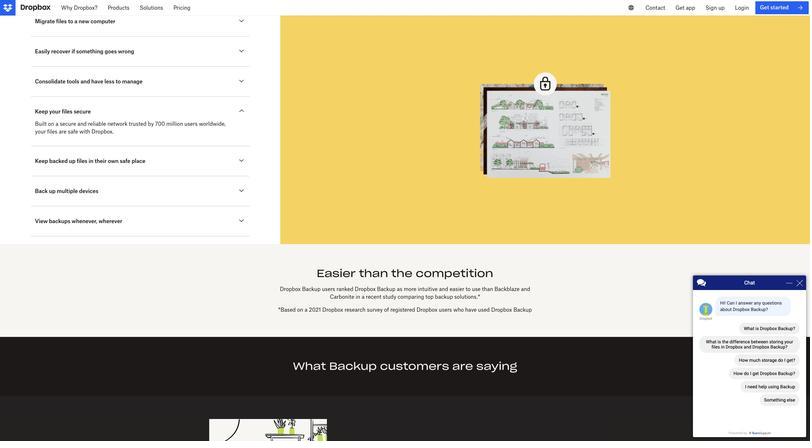 Task type: locate. For each thing, give the bounding box(es) containing it.
solutions.*
[[455, 294, 480, 300]]

get app button
[[671, 0, 701, 16]]

2 keep from the top
[[35, 158, 48, 164]]

up inside sign up link
[[719, 5, 725, 11]]

sign up link
[[701, 0, 730, 16]]

1 horizontal spatial on
[[297, 307, 303, 313]]

devices
[[79, 188, 98, 195]]

2021
[[309, 307, 321, 313]]

consolidate tools and have less to manage
[[35, 78, 143, 85]]

get left app
[[676, 5, 685, 11]]

1 horizontal spatial have
[[465, 307, 477, 313]]

1 vertical spatial than
[[482, 286, 493, 292]]

view backups whenever, wherever
[[35, 218, 122, 225]]

0 horizontal spatial users
[[184, 121, 198, 127]]

dropbox down top
[[417, 307, 438, 313]]

get
[[760, 4, 769, 11], [676, 5, 685, 11]]

1 horizontal spatial your
[[49, 109, 61, 115]]

up right backed
[[69, 158, 76, 164]]

get started link
[[756, 1, 809, 14]]

your down built
[[35, 129, 46, 135]]

login
[[735, 5, 749, 11]]

a
[[74, 18, 77, 25], [56, 121, 58, 127], [362, 294, 365, 300], [305, 307, 308, 313]]

sign
[[706, 5, 717, 11]]

keep for keep backed up files in their own safe place
[[35, 158, 48, 164]]

2 horizontal spatial users
[[439, 307, 452, 313]]

top
[[426, 294, 434, 300]]

contact button
[[641, 0, 671, 16]]

users up carbonite
[[322, 286, 335, 292]]

1 vertical spatial are
[[452, 360, 473, 373]]

safe inside built on a secure and reliable network trusted by 700 million users worldwide, your files are safe with dropbox.
[[68, 129, 78, 135]]

1 vertical spatial up
[[69, 158, 76, 164]]

0 horizontal spatial up
[[49, 188, 56, 195]]

keep
[[35, 109, 48, 115], [35, 158, 48, 164]]

up right the back
[[49, 188, 56, 195]]

their
[[95, 158, 107, 164]]

manage
[[122, 78, 143, 85]]

1 horizontal spatial than
[[482, 286, 493, 292]]

1 vertical spatial have
[[465, 307, 477, 313]]

multiple
[[57, 188, 78, 195]]

files
[[56, 18, 67, 25], [62, 109, 72, 115], [47, 129, 57, 135], [77, 158, 87, 164]]

1 horizontal spatial up
[[69, 158, 76, 164]]

your inside built on a secure and reliable network trusted by 700 million users worldwide, your files are safe with dropbox.
[[35, 129, 46, 135]]

2 vertical spatial up
[[49, 188, 56, 195]]

have left less
[[91, 78, 103, 85]]

have
[[91, 78, 103, 85], [465, 307, 477, 313]]

0 vertical spatial secure
[[74, 109, 91, 115]]

0 horizontal spatial than
[[359, 267, 388, 280]]

on right built
[[48, 121, 54, 127]]

0 vertical spatial safe
[[68, 129, 78, 135]]

of
[[384, 307, 389, 313]]

1 vertical spatial safe
[[120, 158, 130, 164]]

reliable
[[88, 121, 106, 127]]

secure down keep your files secure
[[60, 121, 76, 127]]

have right who
[[465, 307, 477, 313]]

1 vertical spatial secure
[[60, 121, 76, 127]]

on for *based
[[297, 307, 303, 313]]

and
[[81, 78, 90, 85], [77, 121, 87, 127], [439, 286, 448, 292], [521, 286, 530, 292]]

users down backup
[[439, 307, 452, 313]]

users inside dropbox backup users ranked dropbox backup as more intuitive and easier to use than backblaze and carbonite in a recent study comparing top backup solutions.*
[[322, 286, 335, 292]]

your down consolidate at the left top of page
[[49, 109, 61, 115]]

goes
[[105, 48, 117, 55]]

saying
[[477, 360, 517, 373]]

0 vertical spatial in
[[89, 158, 93, 164]]

on right the *based on the bottom of page
[[297, 307, 303, 313]]

by
[[148, 121, 154, 127]]

keep for keep your files secure
[[35, 109, 48, 115]]

2 horizontal spatial up
[[719, 5, 725, 11]]

backed
[[49, 158, 68, 164]]

whenever,
[[72, 218, 97, 225]]

than right "use"
[[482, 286, 493, 292]]

competition
[[416, 267, 493, 280]]

login link
[[730, 0, 754, 16]]

1 horizontal spatial safe
[[120, 158, 130, 164]]

2 vertical spatial to
[[466, 286, 471, 292]]

safe
[[68, 129, 78, 135], [120, 158, 130, 164]]

consolidate
[[35, 78, 66, 85]]

get for get started
[[760, 4, 769, 11]]

1 horizontal spatial users
[[322, 286, 335, 292]]

easier
[[317, 267, 356, 280]]

survey
[[367, 307, 383, 313]]

keep backed up files in their own safe place
[[35, 158, 145, 164]]

in
[[89, 158, 93, 164], [356, 294, 360, 300]]

get inside dropdown button
[[676, 5, 685, 11]]

0 horizontal spatial your
[[35, 129, 46, 135]]

1 vertical spatial keep
[[35, 158, 48, 164]]

keep left backed
[[35, 158, 48, 164]]

safe left with
[[68, 129, 78, 135]]

backblaze
[[495, 286, 520, 292]]

0 horizontal spatial safe
[[68, 129, 78, 135]]

1 horizontal spatial in
[[356, 294, 360, 300]]

easily
[[35, 48, 50, 55]]

1 keep from the top
[[35, 109, 48, 115]]

0 vertical spatial up
[[719, 5, 725, 11]]

than
[[359, 267, 388, 280], [482, 286, 493, 292]]

0 vertical spatial have
[[91, 78, 103, 85]]

customers
[[380, 360, 449, 373]]

0 vertical spatial keep
[[35, 109, 48, 115]]

computer
[[91, 18, 115, 25]]

backup
[[302, 286, 321, 292], [377, 286, 396, 292], [514, 307, 532, 313], [329, 360, 377, 373]]

0 horizontal spatial to
[[68, 18, 73, 25]]

to left new
[[68, 18, 73, 25]]

2 horizontal spatial to
[[466, 286, 471, 292]]

0 vertical spatial on
[[48, 121, 54, 127]]

1 vertical spatial your
[[35, 129, 46, 135]]

and up backup
[[439, 286, 448, 292]]

0 horizontal spatial are
[[59, 129, 66, 135]]

trusted
[[129, 121, 147, 127]]

on for built
[[48, 121, 54, 127]]

study
[[383, 294, 396, 300]]

than inside dropbox backup users ranked dropbox backup as more intuitive and easier to use than backblaze and carbonite in a recent study comparing top backup solutions.*
[[482, 286, 493, 292]]

secure
[[74, 109, 91, 115], [60, 121, 76, 127]]

700
[[155, 121, 165, 127]]

dropbox
[[280, 286, 301, 292], [355, 286, 376, 292], [322, 307, 343, 313], [417, 307, 438, 313], [491, 307, 512, 313]]

0 vertical spatial are
[[59, 129, 66, 135]]

easier
[[450, 286, 464, 292]]

in left their
[[89, 158, 93, 164]]

1 vertical spatial to
[[116, 78, 121, 85]]

1 horizontal spatial get
[[760, 4, 769, 11]]

wherever
[[99, 218, 122, 225]]

0 horizontal spatial get
[[676, 5, 685, 11]]

and up with
[[77, 121, 87, 127]]

0 vertical spatial your
[[49, 109, 61, 115]]

to right less
[[116, 78, 121, 85]]

0 vertical spatial than
[[359, 267, 388, 280]]

to up 'solutions.*'
[[466, 286, 471, 292]]

on inside built on a secure and reliable network trusted by 700 million users worldwide, your files are safe with dropbox.
[[48, 121, 54, 127]]

1 vertical spatial in
[[356, 294, 360, 300]]

dropbox right used on the bottom of the page
[[491, 307, 512, 313]]

as
[[397, 286, 403, 292]]

users right million
[[184, 121, 198, 127]]

*based
[[278, 307, 296, 313]]

are
[[59, 129, 66, 135], [452, 360, 473, 373]]

0 vertical spatial users
[[184, 121, 198, 127]]

secure inside built on a secure and reliable network trusted by 700 million users worldwide, your files are safe with dropbox.
[[60, 121, 76, 127]]

keep up built
[[35, 109, 48, 115]]

up
[[719, 5, 725, 11], [69, 158, 76, 164], [49, 188, 56, 195]]

1 horizontal spatial are
[[452, 360, 473, 373]]

network
[[107, 121, 128, 127]]

secure up reliable
[[74, 109, 91, 115]]

get for get app
[[676, 5, 685, 11]]

a left 2021
[[305, 307, 308, 313]]

get left started
[[760, 4, 769, 11]]

1 vertical spatial on
[[297, 307, 303, 313]]

why dropbox? button
[[56, 0, 103, 16]]

new
[[79, 18, 89, 25]]

users
[[184, 121, 198, 127], [322, 286, 335, 292], [439, 307, 452, 313]]

files down why
[[56, 18, 67, 25]]

and right backblaze
[[521, 286, 530, 292]]

a down keep your files secure
[[56, 121, 58, 127]]

safe right own
[[120, 158, 130, 164]]

2 vertical spatial users
[[439, 307, 452, 313]]

files down keep your files secure
[[47, 129, 57, 135]]

used
[[478, 307, 490, 313]]

0 horizontal spatial on
[[48, 121, 54, 127]]

up for back
[[49, 188, 56, 195]]

in up research
[[356, 294, 360, 300]]

up right sign
[[719, 5, 725, 11]]

recover
[[51, 48, 70, 55]]

than up recent at the bottom left
[[359, 267, 388, 280]]

1 vertical spatial users
[[322, 286, 335, 292]]

products
[[108, 5, 130, 11]]

what backup customers are saying
[[293, 360, 517, 373]]

a left recent at the bottom left
[[362, 294, 365, 300]]

on
[[48, 121, 54, 127], [297, 307, 303, 313]]



Task type: describe. For each thing, give the bounding box(es) containing it.
sign up
[[706, 5, 725, 11]]

if
[[72, 48, 75, 55]]

tools
[[67, 78, 79, 85]]

solutions button
[[135, 0, 168, 16]]

why
[[61, 5, 73, 11]]

something
[[76, 48, 103, 55]]

dropbox backup users ranked dropbox backup as more intuitive and easier to use than backblaze and carbonite in a recent study comparing top backup solutions.*
[[280, 286, 530, 300]]

secure for a
[[60, 121, 76, 127]]

ranked
[[337, 286, 353, 292]]

and right tools
[[81, 78, 90, 85]]

easily recover if something goes wrong
[[35, 48, 134, 55]]

0 vertical spatial to
[[68, 18, 73, 25]]

what
[[293, 360, 326, 373]]

built
[[35, 121, 47, 127]]

comparing
[[398, 294, 424, 300]]

dropbox up recent at the bottom left
[[355, 286, 376, 292]]

intuitive
[[418, 286, 438, 292]]

carbonite
[[330, 294, 354, 300]]

with
[[79, 129, 90, 135]]

get app
[[676, 5, 695, 11]]

0 horizontal spatial have
[[91, 78, 103, 85]]

registered
[[391, 307, 415, 313]]

place
[[132, 158, 145, 164]]

a inside dropbox backup users ranked dropbox backup as more intuitive and easier to use than backblaze and carbonite in a recent study comparing top backup solutions.*
[[362, 294, 365, 300]]

backup
[[435, 294, 453, 300]]

up for sign
[[719, 5, 725, 11]]

back up multiple devices
[[35, 188, 98, 195]]

pricing link
[[168, 0, 196, 16]]

pricing
[[173, 5, 191, 11]]

million
[[166, 121, 183, 127]]

who
[[454, 307, 464, 313]]

contact
[[646, 5, 665, 11]]

research
[[345, 307, 366, 313]]

1 horizontal spatial to
[[116, 78, 121, 85]]

a left new
[[74, 18, 77, 25]]

use
[[472, 286, 481, 292]]

recent
[[366, 294, 382, 300]]

users inside built on a secure and reliable network trusted by 700 million users worldwide, your files are safe with dropbox.
[[184, 121, 198, 127]]

easier than the competition
[[317, 267, 493, 280]]

dropbox.
[[92, 129, 114, 135]]

dropbox?
[[74, 5, 97, 11]]

wrong
[[118, 48, 134, 55]]

a inside built on a secure and reliable network trusted by 700 million users worldwide, your files are safe with dropbox.
[[56, 121, 58, 127]]

architectural images are securely saved in dropbox image
[[296, 22, 795, 229]]

*based on a 2021 dropbox research survey of registered dropbox users who have used dropbox backup
[[278, 307, 532, 313]]

dropbox down carbonite
[[322, 307, 343, 313]]

solutions
[[140, 5, 163, 11]]

0 horizontal spatial in
[[89, 158, 93, 164]]

worldwide,
[[199, 121, 226, 127]]

are inside built on a secure and reliable network trusted by 700 million users worldwide, your files are safe with dropbox.
[[59, 129, 66, 135]]

less
[[105, 78, 114, 85]]

built on a secure and reliable network trusted by 700 million users worldwide, your files are safe with dropbox.
[[35, 121, 226, 135]]

files inside built on a secure and reliable network trusted by 700 million users worldwide, your files are safe with dropbox.
[[47, 129, 57, 135]]

more
[[404, 286, 417, 292]]

and inside built on a secure and reliable network trusted by 700 million users worldwide, your files are safe with dropbox.
[[77, 121, 87, 127]]

why dropbox?
[[61, 5, 97, 11]]

files left their
[[77, 158, 87, 164]]

backups
[[49, 218, 70, 225]]

view
[[35, 218, 48, 225]]

app
[[686, 5, 695, 11]]

secure for files
[[74, 109, 91, 115]]

products button
[[103, 0, 135, 16]]

migrate files to a new computer
[[35, 18, 115, 25]]

dropbox up the *based on the bottom of page
[[280, 286, 301, 292]]

back
[[35, 188, 48, 195]]

files down tools
[[62, 109, 72, 115]]

to inside dropbox backup users ranked dropbox backup as more intuitive and easier to use than backblaze and carbonite in a recent study comparing top backup solutions.*
[[466, 286, 471, 292]]

an illustration of a woman sitting cross-legged on a floor next to a yoga mat and a floor lamp image
[[209, 419, 327, 441]]

keep your files secure
[[35, 109, 91, 115]]

migrate
[[35, 18, 55, 25]]

own
[[108, 158, 119, 164]]

in inside dropbox backup users ranked dropbox backup as more intuitive and easier to use than backblaze and carbonite in a recent study comparing top backup solutions.*
[[356, 294, 360, 300]]

started
[[771, 4, 789, 11]]

get started
[[760, 4, 789, 11]]

the
[[391, 267, 413, 280]]



Task type: vqa. For each thing, say whether or not it's contained in the screenshot.
the Rewind this folder
no



